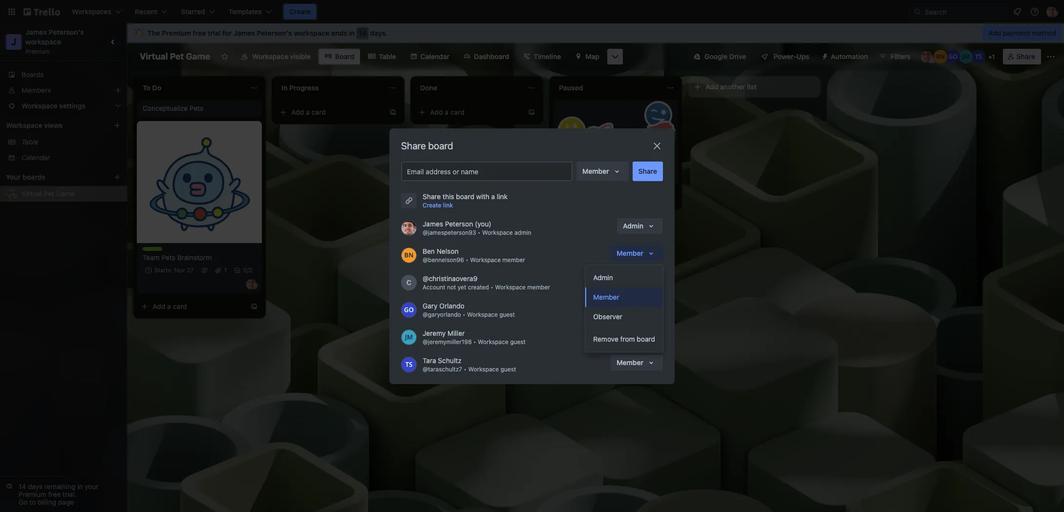 Task type: describe. For each thing, give the bounding box(es) containing it.
power-ups
[[774, 52, 810, 61]]

premium inside banner
[[162, 29, 191, 37]]

add a card for the bottommost create from template… image
[[153, 303, 187, 311]]

yet
[[458, 284, 466, 291]]

your
[[6, 173, 21, 181]]

for inside securing domain for virtual pet game website
[[615, 135, 624, 144]]

@bennelson96
[[423, 256, 464, 264]]

pet inside securing domain for virtual pet game website
[[648, 135, 658, 144]]

workspace inside button
[[252, 52, 288, 61]]

admin button
[[586, 268, 663, 288]]

@jamespeterson93
[[423, 229, 476, 236]]

starts: nov 27
[[154, 267, 194, 274]]

billing
[[38, 499, 56, 507]]

confetti image
[[135, 29, 144, 37]]

trial
[[208, 29, 221, 37]]

jeremy miller (jeremymiller198) image
[[401, 330, 417, 345]]

add payment method link
[[983, 25, 1063, 41]]

2 horizontal spatial james peterson (jamespeterson93) image
[[1047, 6, 1059, 18]]

starts:
[[154, 267, 173, 274]]

open information menu image
[[1030, 7, 1040, 17]]

0 vertical spatial board
[[428, 140, 453, 151]]

admin for admin dropdown button
[[623, 222, 644, 230]]

jeremy miller @jeremymiller198 • workspace guest
[[423, 329, 526, 346]]

tara schultz @taraschultz7 • workspace guest
[[423, 357, 516, 373]]

menu containing admin
[[586, 265, 663, 352]]

card for add a card button related to the middle create from template… image
[[312, 108, 326, 116]]

banner containing 🎉
[[127, 23, 1065, 43]]

method
[[1033, 29, 1057, 37]]

nov
[[174, 267, 185, 274]]

remaining
[[44, 483, 75, 491]]

account
[[423, 284, 446, 291]]

workspace left views
[[6, 121, 42, 130]]

premium inside james peterson's workspace premium
[[25, 48, 50, 55]]

0
[[243, 267, 247, 274]]

a for the bottommost create from template… image add a card button
[[167, 303, 171, 311]]

go
[[19, 499, 28, 507]]

1 horizontal spatial create from template… image
[[389, 109, 397, 116]]

workspace views
[[6, 121, 63, 130]]

created
[[468, 284, 489, 291]]

automation button
[[818, 49, 874, 65]]

james peterson's workspace premium
[[25, 28, 86, 55]]

create link button
[[423, 201, 453, 210]]

views
[[44, 121, 63, 130]]

orlando
[[440, 302, 465, 310]]

search image
[[914, 8, 922, 16]]

power-
[[774, 52, 797, 61]]

peterson's inside james peterson's workspace premium
[[49, 28, 84, 36]]

workspace visible
[[252, 52, 311, 61]]

0 horizontal spatial james peterson (jamespeterson93) image
[[401, 220, 417, 236]]

create from template… image
[[528, 109, 536, 116]]

progress
[[590, 172, 614, 179]]

member button
[[586, 288, 663, 307]]

2 horizontal spatial create from template… image
[[667, 195, 675, 202]]

• for nelson
[[466, 256, 469, 264]]

admin
[[515, 229, 532, 236]]

game inside board name text box
[[186, 51, 210, 62]]

c
[[407, 278, 412, 287]]

automation
[[831, 52, 868, 61]]

Search field
[[922, 4, 1007, 19]]

securing domain for virtual pet game website
[[559, 135, 658, 153]]

remove
[[594, 335, 619, 344]]

1 vertical spatial table link
[[22, 137, 121, 147]]

in inside 14 days remaining in your premium free trial. go to billing page
[[77, 483, 83, 491]]

your boards
[[6, 173, 45, 181]]

tara
[[423, 357, 436, 365]]

members
[[22, 86, 51, 94]]

Email address or name text field
[[407, 164, 571, 178]]

j
[[11, 36, 16, 47]]

days.
[[370, 29, 388, 37]]

workspace inside tara schultz @taraschultz7 • workspace guest
[[468, 366, 499, 373]]

drive
[[730, 52, 747, 61]]

14 inside banner
[[359, 29, 367, 37]]

color: bold lime, title: "team task" element
[[143, 247, 172, 255]]

customize views image
[[610, 52, 620, 62]]

ben nelson (bennelson96) image
[[401, 248, 417, 263]]

ben
[[423, 247, 435, 255]]

create inside share this board with a link create link
[[423, 202, 442, 209]]

workspace inside james peterson's workspace premium
[[25, 38, 61, 46]]

add payment method
[[989, 29, 1057, 37]]

group containing admin
[[586, 265, 663, 330]]

member button for ben nelson
[[611, 246, 663, 261]]

add another list button
[[688, 76, 821, 98]]

Board name text field
[[135, 49, 215, 65]]

remove from board button
[[586, 330, 663, 349]]

member inside ben nelson @bennelson96 • workspace member
[[503, 256, 525, 264]]

workspace inside ben nelson @bennelson96 • workspace member
[[470, 256, 501, 264]]

list
[[747, 83, 757, 91]]

0 horizontal spatial share button
[[633, 162, 663, 181]]

miller
[[448, 329, 465, 338]]

0 horizontal spatial virtual pet game
[[22, 190, 75, 198]]

2
[[249, 267, 252, 274]]

0 notifications image
[[1012, 6, 1024, 18]]

brainstorm
[[177, 254, 212, 262]]

observer
[[594, 313, 623, 321]]

filters
[[891, 52, 911, 61]]

1 horizontal spatial peterson's
[[257, 29, 292, 37]]

close image
[[652, 140, 663, 152]]

1 horizontal spatial table
[[379, 52, 396, 61]]

google drive button
[[688, 49, 752, 65]]

christinaovera9 (christinaovera9) image
[[401, 275, 417, 291]]

card for add a card button corresponding to create from template… icon
[[450, 108, 465, 116]]

peterson
[[445, 220, 473, 228]]

dashboard link
[[458, 49, 515, 65]]

• for miller
[[474, 338, 476, 346]]

0 vertical spatial free
[[193, 29, 206, 37]]

@garyorlando
[[423, 311, 461, 318]]

: for status
[[580, 172, 582, 179]]

1 vertical spatial table
[[22, 138, 38, 146]]

1 vertical spatial gary orlando (garyorlando) image
[[401, 302, 417, 318]]

timeline link
[[517, 49, 567, 65]]

@jeremymiller198
[[423, 338, 472, 346]]

• inside james peterson (you) @jamespeterson93 • workspace admin
[[478, 229, 481, 236]]

virtual pet game link
[[22, 189, 121, 199]]

workspace inside james peterson (you) @jamespeterson93 • workspace admin
[[482, 229, 513, 236]]

a for add a card button related to the middle create from template… image
[[306, 108, 310, 116]]

sm image
[[818, 49, 831, 63]]

from
[[621, 335, 635, 344]]

2 vertical spatial create from template… image
[[250, 303, 258, 311]]

@taraschultz7
[[423, 366, 462, 373]]

• inside @christinaovera9 account not yet created • workspace member
[[491, 284, 494, 291]]

1 vertical spatial calendar link
[[22, 153, 121, 163]]

go to billing page link
[[19, 499, 74, 507]]

team task team pets brainstorm
[[143, 247, 212, 262]]

14 inside 14 days remaining in your premium free trial. go to billing page
[[19, 483, 26, 491]]

1 vertical spatial calendar
[[22, 153, 50, 162]]

board for remove
[[637, 335, 655, 344]]

add a card button for create from template… icon
[[414, 105, 524, 120]]

create button
[[284, 4, 317, 20]]

not
[[447, 284, 456, 291]]

boards link
[[0, 67, 127, 83]]

add board image
[[113, 174, 121, 181]]

page
[[58, 499, 74, 507]]

+ 1
[[989, 53, 995, 61]]

gary
[[423, 302, 438, 310]]

google
[[705, 52, 728, 61]]

• for orlando
[[463, 311, 466, 318]]

virtual inside securing domain for virtual pet game website
[[625, 135, 646, 144]]

0 vertical spatial calendar link
[[404, 49, 456, 65]]

days
[[28, 483, 43, 491]]

1 horizontal spatial james peterson (jamespeterson93) image
[[921, 50, 935, 64]]

admin button
[[617, 218, 663, 234]]

ups
[[797, 52, 810, 61]]

priority
[[609, 158, 629, 166]]



Task type: vqa. For each thing, say whether or not it's contained in the screenshot.
method
yes



Task type: locate. For each thing, give the bounding box(es) containing it.
0 vertical spatial in
[[349, 29, 355, 37]]

member inside button
[[594, 293, 620, 302]]

• right @taraschultz7
[[464, 366, 467, 373]]

pet inside board name text box
[[170, 51, 184, 62]]

0 vertical spatial game
[[186, 51, 210, 62]]

0 horizontal spatial table
[[22, 138, 38, 146]]

card for the bottommost create from template… image add a card button
[[173, 303, 187, 311]]

0 horizontal spatial calendar link
[[22, 153, 121, 163]]

workspace down (you)
[[482, 229, 513, 236]]

+
[[989, 53, 993, 61]]

14 left days at the left of the page
[[19, 483, 26, 491]]

team up starts:
[[143, 254, 160, 262]]

star or unstar board image
[[221, 53, 229, 61]]

0 horizontal spatial for
[[222, 29, 232, 37]]

2 horizontal spatial board
[[637, 335, 655, 344]]

2 vertical spatial virtual
[[22, 190, 42, 198]]

• inside jeremy miller @jeremymiller198 • workspace guest
[[474, 338, 476, 346]]

: for priority
[[629, 158, 630, 166]]

virtual pet game down your boards with 1 items element in the top left of the page
[[22, 190, 75, 198]]

1 horizontal spatial link
[[497, 192, 508, 201]]

james peterson (jamespeterson93) image right open information menu image
[[1047, 6, 1059, 18]]

0 vertical spatial gary orlando (garyorlando) image
[[947, 50, 960, 64]]

share
[[1017, 52, 1036, 61], [401, 140, 426, 151], [639, 167, 657, 175], [423, 192, 441, 201]]

peterson's up workspace visible button
[[257, 29, 292, 37]]

1 vertical spatial workspace
[[25, 38, 61, 46]]

workspace up jeremy miller @jeremymiller198 • workspace guest
[[467, 311, 498, 318]]

pets right conceptualize
[[190, 104, 204, 112]]

james peterson (you) @jamespeterson93 • workspace admin
[[423, 220, 532, 236]]

2 horizontal spatial card
[[450, 108, 465, 116]]

james peterson (jamespeterson93) image
[[246, 279, 258, 290]]

link down this
[[443, 202, 453, 209]]

member button for tara schultz
[[611, 355, 663, 371]]

game down your boards with 1 items element in the top left of the page
[[56, 190, 75, 198]]

0 vertical spatial pet
[[170, 51, 184, 62]]

pet
[[170, 51, 184, 62], [648, 135, 658, 144], [44, 190, 54, 198]]

0 vertical spatial pets
[[190, 104, 204, 112]]

primary element
[[0, 0, 1065, 23]]

0 horizontal spatial admin
[[594, 274, 613, 282]]

1 horizontal spatial 1
[[598, 158, 601, 166]]

in left your
[[77, 483, 83, 491]]

🎉 the premium free trial for james peterson's workspace ends in 14 days.
[[135, 29, 388, 37]]

add a card
[[291, 108, 326, 116], [430, 108, 465, 116], [153, 303, 187, 311]]

your
[[85, 483, 99, 491]]

guest for miller
[[510, 338, 526, 346]]

schultz
[[438, 357, 462, 365]]

a inside share this board with a link create link
[[491, 192, 495, 201]]

guest for orlando
[[500, 311, 515, 318]]

0 horizontal spatial in
[[77, 483, 83, 491]]

1 vertical spatial premium
[[25, 48, 50, 55]]

1 horizontal spatial member
[[528, 284, 550, 291]]

•
[[478, 229, 481, 236], [466, 256, 469, 264], [491, 284, 494, 291], [463, 311, 466, 318], [474, 338, 476, 346], [464, 366, 467, 373]]

1 horizontal spatial pet
[[170, 51, 184, 62]]

workspace visible button
[[235, 49, 317, 65]]

add a card for create from template… icon
[[430, 108, 465, 116]]

1 horizontal spatial virtual pet game
[[140, 51, 210, 62]]

group
[[586, 265, 663, 330]]

0 / 2
[[243, 267, 252, 274]]

member for member popup button
[[583, 167, 609, 175]]

share this board with a link create link
[[423, 192, 508, 209]]

link right with
[[497, 192, 508, 201]]

team left task
[[143, 247, 158, 255]]

game left star or unstar board image
[[186, 51, 210, 62]]

1 vertical spatial james peterson (jamespeterson93) image
[[921, 50, 935, 64]]

2 horizontal spatial game
[[559, 145, 578, 153]]

virtual pet game inside board name text box
[[140, 51, 210, 62]]

show menu image
[[1047, 52, 1056, 62]]

observer button
[[586, 307, 663, 327]]

27
[[187, 267, 194, 274]]

0 horizontal spatial pets
[[162, 254, 175, 262]]

/
[[247, 267, 249, 274]]

add a card button for the bottommost create from template… image
[[137, 299, 246, 315]]

filters button
[[876, 49, 914, 65]]

peterson's up boards link
[[49, 28, 84, 36]]

premium inside 14 days remaining in your premium free trial. go to billing page
[[19, 491, 46, 499]]

website
[[579, 145, 605, 153]]

add a card for the middle create from template… image
[[291, 108, 326, 116]]

james for peterson's
[[25, 28, 47, 36]]

banner
[[127, 23, 1065, 43]]

1 vertical spatial create
[[423, 202, 442, 209]]

table link down days. at the left of the page
[[362, 49, 402, 65]]

jeremy
[[423, 329, 446, 338]]

board for share
[[456, 192, 475, 201]]

table down days. at the left of the page
[[379, 52, 396, 61]]

add a card button for the middle create from template… image
[[276, 105, 385, 120]]

workspace down 🎉 the premium free trial for james peterson's workspace ends in 14 days. at left
[[252, 52, 288, 61]]

domain
[[589, 135, 613, 144]]

conceptualize pets
[[143, 104, 204, 112]]

member up admin button
[[617, 249, 644, 257]]

table down the workspace views
[[22, 138, 38, 146]]

member button down from
[[611, 355, 663, 371]]

1 left '0' at the bottom
[[224, 267, 227, 274]]

guest inside gary orlando @garyorlando • workspace guest
[[500, 311, 515, 318]]

in right ends
[[349, 29, 355, 37]]

workspace inside @christinaovera9 account not yet created • workspace member
[[495, 284, 526, 291]]

james up @jamespeterson93
[[423, 220, 443, 228]]

member up observer on the bottom of the page
[[594, 293, 620, 302]]

map link
[[569, 49, 606, 65]]

2 vertical spatial 1
[[224, 267, 227, 274]]

james peterson (jamespeterson93) image up ben nelson (bennelson96) image
[[401, 220, 417, 236]]

1 horizontal spatial calendar
[[421, 52, 450, 61]]

with
[[476, 192, 490, 201]]

0 vertical spatial table link
[[362, 49, 402, 65]]

0 horizontal spatial workspace
[[25, 38, 61, 46]]

board link
[[319, 49, 360, 65]]

• right @bennelson96
[[466, 256, 469, 264]]

james inside james peterson (you) @jamespeterson93 • workspace admin
[[423, 220, 443, 228]]

2 vertical spatial board
[[637, 335, 655, 344]]

1 horizontal spatial calendar link
[[404, 49, 456, 65]]

0 horizontal spatial 1
[[224, 267, 227, 274]]

create a view image
[[113, 122, 121, 130]]

0 vertical spatial virtual pet game
[[140, 51, 210, 62]]

member button down admin dropdown button
[[611, 246, 663, 261]]

tara schultz (taraschultz7) image
[[972, 50, 986, 64]]

0 vertical spatial admin
[[623, 222, 644, 230]]

james for peterson
[[423, 220, 443, 228]]

virtual pet game
[[140, 51, 210, 62], [22, 190, 75, 198]]

guest inside jeremy miller @jeremymiller198 • workspace guest
[[510, 338, 526, 346]]

the
[[148, 29, 160, 37]]

workspace right j
[[25, 38, 61, 46]]

workspace down jeremy miller @jeremymiller198 • workspace guest
[[468, 366, 499, 373]]

board inside share this board with a link create link
[[456, 192, 475, 201]]

workspace inside banner
[[294, 29, 330, 37]]

1 vertical spatial 14
[[19, 483, 26, 491]]

add a card button
[[276, 105, 385, 120], [414, 105, 524, 120], [137, 299, 246, 315]]

board inside button
[[637, 335, 655, 344]]

• down orlando
[[463, 311, 466, 318]]

0 horizontal spatial gary orlando (garyorlando) image
[[401, 302, 417, 318]]

1 up progress
[[598, 158, 601, 166]]

0 horizontal spatial virtual
[[22, 190, 42, 198]]

1 vertical spatial game
[[559, 145, 578, 153]]

share inside share this board with a link create link
[[423, 192, 441, 201]]

1 vertical spatial share button
[[633, 162, 663, 181]]

workspace inside gary orlando @garyorlando • workspace guest
[[467, 311, 498, 318]]

1 horizontal spatial table link
[[362, 49, 402, 65]]

nelson
[[437, 247, 459, 255]]

workspace inside jeremy miller @jeremymiller198 • workspace guest
[[478, 338, 509, 346]]

member for ben nelson member dropdown button
[[617, 249, 644, 257]]

game inside securing domain for virtual pet game website
[[559, 145, 578, 153]]

• inside tara schultz @taraschultz7 • workspace guest
[[464, 366, 467, 373]]

add inside "link"
[[989, 29, 1002, 37]]

workspace down create button on the left of the page
[[294, 29, 330, 37]]

create inside button
[[289, 7, 311, 16]]

add another list
[[706, 83, 757, 91]]

board
[[335, 52, 354, 61]]

1 vertical spatial guest
[[510, 338, 526, 346]]

member down the website
[[583, 167, 609, 175]]

for inside banner
[[222, 29, 232, 37]]

priority : highest
[[609, 158, 653, 166]]

james right j
[[25, 28, 47, 36]]

menu
[[586, 265, 663, 352]]

1 vertical spatial in
[[77, 483, 83, 491]]

securing domain for virtual pet game website link
[[559, 135, 673, 154]]

ben nelson @bennelson96 • workspace member
[[423, 247, 525, 264]]

game down securing
[[559, 145, 578, 153]]

free inside 14 days remaining in your premium free trial. go to billing page
[[48, 491, 61, 499]]

2 vertical spatial guest
[[501, 366, 516, 373]]

ben nelson (bennelson96) image
[[934, 50, 948, 64]]

1 team from the top
[[143, 247, 158, 255]]

james peterson (jamespeterson93) image
[[1047, 6, 1059, 18], [921, 50, 935, 64], [401, 220, 417, 236]]

payment
[[1003, 29, 1031, 37]]

• up tara schultz @taraschultz7 • workspace guest
[[474, 338, 476, 346]]

gary orlando (garyorlando) image left gary
[[401, 302, 417, 318]]

james
[[25, 28, 47, 36], [234, 29, 255, 37], [423, 220, 443, 228]]

guest for schultz
[[501, 366, 516, 373]]

pets inside 'link'
[[190, 104, 204, 112]]

your boards with 1 items element
[[6, 172, 99, 183]]

member
[[583, 167, 609, 175], [617, 249, 644, 257], [594, 293, 620, 302], [617, 359, 644, 367]]

1 horizontal spatial share button
[[1003, 49, 1042, 65]]

• inside gary orlando @garyorlando • workspace guest
[[463, 311, 466, 318]]

virtual down 'boards'
[[22, 190, 42, 198]]

add inside button
[[706, 83, 719, 91]]

pets inside the team task team pets brainstorm
[[162, 254, 175, 262]]

0 vertical spatial virtual
[[140, 51, 168, 62]]

board
[[428, 140, 453, 151], [456, 192, 475, 201], [637, 335, 655, 344]]

pets up starts:
[[162, 254, 175, 262]]

2 vertical spatial premium
[[19, 491, 46, 499]]

1 vertical spatial link
[[443, 202, 453, 209]]

member for member button
[[594, 293, 620, 302]]

james right trial
[[234, 29, 255, 37]]

tara schultz (taraschultz7) image
[[401, 357, 417, 373]]

1 horizontal spatial game
[[186, 51, 210, 62]]

member for member dropdown button corresponding to tara schultz
[[617, 359, 644, 367]]

1 member button from the top
[[611, 246, 663, 261]]

0 horizontal spatial pet
[[44, 190, 54, 198]]

: left in
[[580, 172, 582, 179]]

0 horizontal spatial :
[[580, 172, 582, 179]]

0 vertical spatial create
[[289, 7, 311, 16]]

another
[[721, 83, 746, 91]]

game
[[186, 51, 210, 62], [559, 145, 578, 153], [56, 190, 75, 198]]

0 vertical spatial create from template… image
[[389, 109, 397, 116]]

share board
[[401, 140, 453, 151]]

virtual pet game down the
[[140, 51, 210, 62]]

virtual inside board name text box
[[140, 51, 168, 62]]

jeremy miller (jeremymiller198) image
[[959, 50, 973, 64]]

admin
[[623, 222, 644, 230], [594, 274, 613, 282]]

• for schultz
[[464, 366, 467, 373]]

0 vertical spatial 1
[[993, 53, 995, 61]]

admin for admin button
[[594, 274, 613, 282]]

1 vertical spatial create from template… image
[[667, 195, 675, 202]]

visible
[[290, 52, 311, 61]]

james peterson (jamespeterson93) image right filters
[[921, 50, 935, 64]]

member inside popup button
[[583, 167, 609, 175]]

admin inside button
[[594, 274, 613, 282]]

1 vertical spatial free
[[48, 491, 61, 499]]

2 horizontal spatial add a card button
[[414, 105, 524, 120]]

14 left days. at the left of the page
[[359, 29, 367, 37]]

1 horizontal spatial workspace
[[294, 29, 330, 37]]

a
[[306, 108, 310, 116], [445, 108, 449, 116], [491, 192, 495, 201], [167, 303, 171, 311]]

@christinaovera9
[[423, 274, 478, 283]]

pet inside 'virtual pet game' link
[[44, 190, 54, 198]]

1 horizontal spatial 14
[[359, 29, 367, 37]]

0 horizontal spatial game
[[56, 190, 75, 198]]

member button
[[577, 162, 629, 181]]

ends
[[331, 29, 347, 37]]

0 horizontal spatial 14
[[19, 483, 26, 491]]

conceptualize
[[143, 104, 188, 112]]

create up 🎉 the premium free trial for james peterson's workspace ends in 14 days. at left
[[289, 7, 311, 16]]

james peterson's workspace link
[[25, 28, 86, 46]]

0 vertical spatial share button
[[1003, 49, 1042, 65]]

0 horizontal spatial create
[[289, 7, 311, 16]]

member button
[[611, 246, 663, 261], [611, 355, 663, 371]]

dashboard
[[474, 52, 509, 61]]

1 horizontal spatial :
[[629, 158, 630, 166]]

2 vertical spatial james peterson (jamespeterson93) image
[[401, 220, 417, 236]]

1 right tara schultz (taraschultz7) icon
[[993, 53, 995, 61]]

member down from
[[617, 359, 644, 367]]

member inside @christinaovera9 account not yet created • workspace member
[[528, 284, 550, 291]]

1 horizontal spatial gary orlando (garyorlando) image
[[947, 50, 960, 64]]

• inside ben nelson @bennelson96 • workspace member
[[466, 256, 469, 264]]

1 horizontal spatial create
[[423, 202, 442, 209]]

virtual down the
[[140, 51, 168, 62]]

2 member button from the top
[[611, 355, 663, 371]]

members link
[[0, 83, 127, 98]]

create up @jamespeterson93
[[423, 202, 442, 209]]

for right trial
[[222, 29, 232, 37]]

@christinaovera9 account not yet created • workspace member
[[423, 274, 550, 291]]

0 vertical spatial member
[[503, 256, 525, 264]]

a for add a card button corresponding to create from template… icon
[[445, 108, 449, 116]]

2 horizontal spatial james
[[423, 220, 443, 228]]

(you)
[[475, 220, 492, 228]]

add
[[989, 29, 1002, 37], [706, 83, 719, 91], [291, 108, 304, 116], [430, 108, 443, 116], [153, 303, 165, 311]]

virtual left close icon
[[625, 135, 646, 144]]

1 horizontal spatial add a card
[[291, 108, 326, 116]]

• right the created
[[491, 284, 494, 291]]

card
[[312, 108, 326, 116], [450, 108, 465, 116], [173, 303, 187, 311]]

table link down views
[[22, 137, 121, 147]]

gary orlando (garyorlando) image left tara schultz (taraschultz7) icon
[[947, 50, 960, 64]]

james inside james peterson's workspace premium
[[25, 28, 47, 36]]

0 vertical spatial 14
[[359, 29, 367, 37]]

1 vertical spatial board
[[456, 192, 475, 201]]

boards
[[22, 70, 44, 79]]

conceptualize pets link
[[143, 104, 256, 113]]

2 team from the top
[[143, 254, 160, 262]]

0 horizontal spatial link
[[443, 202, 453, 209]]

share button down add payment method "link"
[[1003, 49, 1042, 65]]

: left highest
[[629, 158, 630, 166]]

0 vertical spatial premium
[[162, 29, 191, 37]]

0 vertical spatial for
[[222, 29, 232, 37]]

workspace right the created
[[495, 284, 526, 291]]

workspace up @christinaovera9 account not yet created • workspace member
[[470, 256, 501, 264]]

• down (you)
[[478, 229, 481, 236]]

workspace
[[294, 29, 330, 37], [25, 38, 61, 46]]

in inside banner
[[349, 29, 355, 37]]

0 horizontal spatial board
[[428, 140, 453, 151]]

0 horizontal spatial create from template… image
[[250, 303, 258, 311]]

🎉
[[135, 29, 144, 37]]

status
[[562, 172, 580, 179]]

team pets brainstorm link
[[143, 253, 256, 263]]

1 horizontal spatial for
[[615, 135, 624, 144]]

1 horizontal spatial james
[[234, 29, 255, 37]]

pets
[[190, 104, 204, 112], [162, 254, 175, 262]]

2 horizontal spatial 1
[[993, 53, 995, 61]]

remove from board
[[594, 335, 655, 344]]

game inside 'virtual pet game' link
[[56, 190, 75, 198]]

j link
[[6, 34, 22, 50]]

0 vertical spatial calendar
[[421, 52, 450, 61]]

boards
[[22, 173, 45, 181]]

1 vertical spatial virtual pet game
[[22, 190, 75, 198]]

guest inside tara schultz @taraschultz7 • workspace guest
[[501, 366, 516, 373]]

admin inside dropdown button
[[623, 222, 644, 230]]

1 horizontal spatial add a card button
[[276, 105, 385, 120]]

trial.
[[63, 491, 77, 499]]

0 horizontal spatial table link
[[22, 137, 121, 147]]

share button down close icon
[[633, 162, 663, 181]]

this
[[443, 192, 454, 201]]

gary orlando (garyorlando) image
[[947, 50, 960, 64], [401, 302, 417, 318]]

create from template… image
[[389, 109, 397, 116], [667, 195, 675, 202], [250, 303, 258, 311]]

0 horizontal spatial add a card button
[[137, 299, 246, 315]]

0 vertical spatial table
[[379, 52, 396, 61]]

0 horizontal spatial peterson's
[[49, 28, 84, 36]]

0 horizontal spatial james
[[25, 28, 47, 36]]

2 horizontal spatial pet
[[648, 135, 658, 144]]

for right domain
[[615, 135, 624, 144]]

workspace up tara schultz @taraschultz7 • workspace guest
[[478, 338, 509, 346]]



